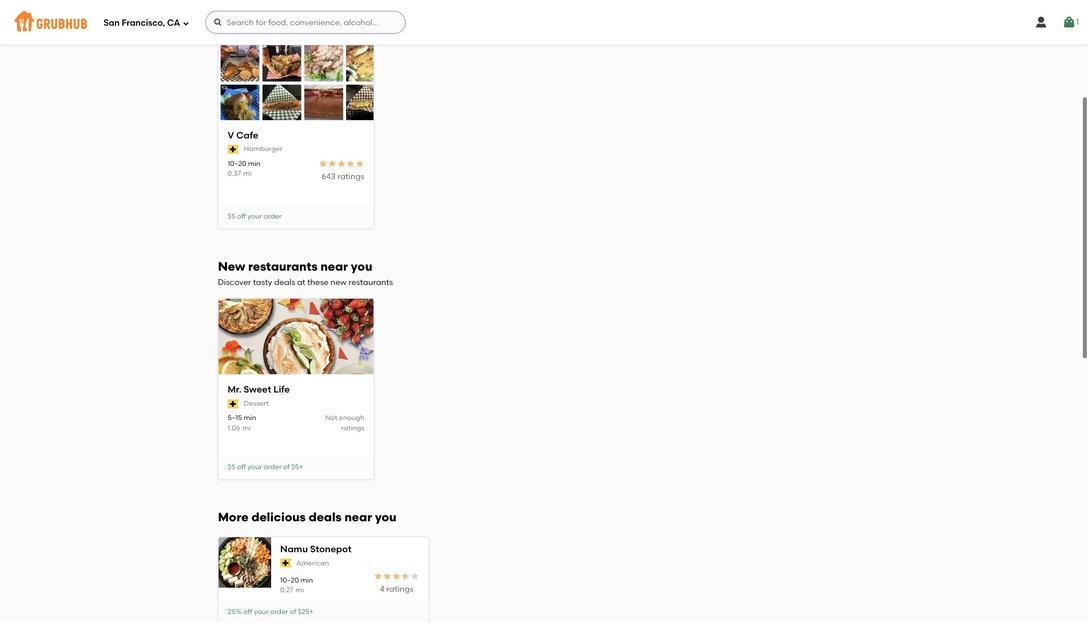 Task type: locate. For each thing, give the bounding box(es) containing it.
of
[[283, 463, 290, 471], [290, 608, 296, 616]]

1 horizontal spatial svg image
[[213, 18, 223, 27]]

mi right 0.27
[[296, 586, 304, 594]]

main navigation navigation
[[0, 0, 1089, 45]]

1 $5 from the top
[[228, 212, 235, 220]]

0 horizontal spatial 10–20
[[228, 159, 246, 167]]

$5 for popular
[[228, 212, 235, 220]]

1 horizontal spatial svg image
[[1063, 15, 1077, 29]]

0 vertical spatial deals
[[354, 23, 375, 33]]

0 vertical spatial min
[[248, 159, 261, 167]]

ratings for stonepot
[[387, 585, 414, 594]]

1 subscription pass image from the top
[[228, 145, 239, 154]]

1 vertical spatial order
[[264, 463, 282, 471]]

deals right 'great'
[[354, 23, 375, 33]]

you inside new restaurants near you discover tasty deals at these new restaurants
[[351, 259, 373, 274]]

mi inside 10–20 min 0.27 mi
[[296, 586, 304, 594]]

svg image right ca
[[183, 20, 189, 27]]

2 vertical spatial deals
[[309, 510, 342, 524]]

great
[[331, 23, 352, 33]]

mr.
[[228, 384, 242, 395]]

0 horizontal spatial deals
[[274, 278, 295, 287]]

2 svg image from the left
[[1063, 15, 1077, 29]]

2 subscription pass image from the top
[[228, 399, 239, 409]]

you
[[371, 5, 393, 19], [351, 259, 373, 274], [375, 510, 397, 524]]

2 horizontal spatial deals
[[354, 23, 375, 33]]

star icon image
[[319, 159, 328, 168], [328, 159, 337, 168], [337, 159, 346, 168], [346, 159, 355, 168], [355, 159, 365, 168], [374, 572, 383, 581], [383, 572, 392, 581], [392, 572, 401, 581], [401, 572, 411, 581], [401, 572, 411, 581], [411, 572, 420, 581]]

sweet
[[244, 384, 271, 395]]

10–20 up 0.37
[[228, 159, 246, 167]]

near for popular restaurants near you
[[341, 5, 368, 19]]

mi
[[243, 169, 252, 177], [243, 424, 251, 432], [296, 586, 304, 594]]

ratings for cafe
[[338, 172, 365, 181]]

mi right 1.06
[[243, 424, 251, 432]]

deals inside popular restaurants near you try trending restaurants with great deals
[[354, 23, 375, 33]]

restaurants up with
[[268, 5, 338, 19]]

1 vertical spatial 10–20
[[280, 576, 299, 584]]

mi inside 5–15 min 1.06 mi
[[243, 424, 251, 432]]

deals inside new restaurants near you discover tasty deals at these new restaurants
[[274, 278, 295, 287]]

near up new
[[321, 259, 348, 274]]

your left $5+
[[248, 463, 262, 471]]

0 vertical spatial 10–20
[[228, 159, 246, 167]]

order
[[264, 212, 282, 220], [264, 463, 282, 471], [270, 608, 288, 616]]

v cafe link
[[228, 129, 365, 142]]

ratings down enough
[[341, 424, 365, 432]]

v cafe logo image
[[219, 44, 374, 121]]

your
[[248, 212, 262, 220], [248, 463, 262, 471], [254, 608, 269, 616]]

life
[[274, 384, 290, 395]]

not
[[325, 414, 338, 422]]

10–20 inside 10–20 min 0.37 mi
[[228, 159, 246, 167]]

2 vertical spatial mi
[[296, 586, 304, 594]]

subscription pass image
[[228, 145, 239, 154], [228, 399, 239, 409]]

namu stonepot
[[280, 544, 352, 555]]

0 vertical spatial ratings
[[338, 172, 365, 181]]

1 vertical spatial ratings
[[341, 424, 365, 432]]

ratings
[[338, 172, 365, 181], [341, 424, 365, 432], [387, 585, 414, 594]]

10–20 inside 10–20 min 0.27 mi
[[280, 576, 299, 584]]

mi inside 10–20 min 0.37 mi
[[243, 169, 252, 177]]

25% off your order of $25+
[[228, 608, 314, 616]]

ca
[[167, 18, 180, 28]]

of for $5+
[[283, 463, 290, 471]]

0 vertical spatial of
[[283, 463, 290, 471]]

near up 'great'
[[341, 5, 368, 19]]

1 vertical spatial deals
[[274, 278, 295, 287]]

$5 for new
[[228, 463, 235, 471]]

1 vertical spatial your
[[248, 463, 262, 471]]

of left $5+
[[283, 463, 290, 471]]

0 vertical spatial you
[[371, 5, 393, 19]]

$25+
[[298, 608, 314, 616]]

discover
[[218, 278, 251, 287]]

25%
[[228, 608, 242, 616]]

2 vertical spatial ratings
[[387, 585, 414, 594]]

2 vertical spatial min
[[301, 576, 313, 584]]

off right 25%
[[244, 608, 253, 616]]

namu stonepot logo image
[[219, 530, 271, 595]]

1 vertical spatial min
[[244, 414, 256, 422]]

1 vertical spatial subscription pass image
[[228, 399, 239, 409]]

delicious
[[252, 510, 306, 524]]

deals up stonepot
[[309, 510, 342, 524]]

svg image
[[213, 18, 223, 27], [183, 20, 189, 27]]

near
[[341, 5, 368, 19], [321, 259, 348, 274], [345, 510, 372, 524]]

mi for popular
[[243, 169, 252, 177]]

restaurants left with
[[266, 23, 311, 33]]

off
[[237, 212, 246, 220], [237, 463, 246, 471], [244, 608, 253, 616]]

deals left at
[[274, 278, 295, 287]]

$5+
[[292, 463, 303, 471]]

near up namu stonepot 'link'
[[345, 510, 372, 524]]

0 vertical spatial order
[[264, 212, 282, 220]]

$5
[[228, 212, 235, 220], [228, 463, 235, 471]]

0 vertical spatial off
[[237, 212, 246, 220]]

ratings right 4
[[387, 585, 414, 594]]

1 horizontal spatial 10–20
[[280, 576, 299, 584]]

svg image left trending
[[213, 18, 223, 27]]

min inside 10–20 min 0.37 mi
[[248, 159, 261, 167]]

1 vertical spatial of
[[290, 608, 296, 616]]

your down 10–20 min 0.37 mi
[[248, 212, 262, 220]]

off down 1.06
[[237, 463, 246, 471]]

2 $5 from the top
[[228, 463, 235, 471]]

min inside 10–20 min 0.27 mi
[[301, 576, 313, 584]]

san
[[104, 18, 120, 28]]

new
[[331, 278, 347, 287]]

you inside popular restaurants near you try trending restaurants with great deals
[[371, 5, 393, 19]]

min down 'hamburger' in the left top of the page
[[248, 159, 261, 167]]

san francisco, ca
[[104, 18, 180, 28]]

off down 0.37
[[237, 212, 246, 220]]

ratings inside 'not enough ratings'
[[341, 424, 365, 432]]

1 vertical spatial you
[[351, 259, 373, 274]]

your for new
[[248, 463, 262, 471]]

francisco,
[[122, 18, 165, 28]]

0 horizontal spatial svg image
[[1035, 15, 1049, 29]]

1 vertical spatial off
[[237, 463, 246, 471]]

new restaurants near you discover tasty deals at these new restaurants
[[218, 259, 393, 287]]

2 vertical spatial your
[[254, 608, 269, 616]]

mr. sweet life link
[[228, 384, 365, 397]]

try
[[218, 23, 230, 33]]

1 button
[[1063, 12, 1080, 33]]

deals
[[354, 23, 375, 33], [274, 278, 295, 287], [309, 510, 342, 524]]

min
[[248, 159, 261, 167], [244, 414, 256, 422], [301, 576, 313, 584]]

mi for new
[[243, 424, 251, 432]]

2 vertical spatial order
[[270, 608, 288, 616]]

min right "5–15"
[[244, 414, 256, 422]]

1 vertical spatial mi
[[243, 424, 251, 432]]

0 vertical spatial mi
[[243, 169, 252, 177]]

2 vertical spatial near
[[345, 510, 372, 524]]

subscription pass image down "v"
[[228, 145, 239, 154]]

0 vertical spatial near
[[341, 5, 368, 19]]

$5 down 0.37
[[228, 212, 235, 220]]

1 horizontal spatial deals
[[309, 510, 342, 524]]

namu stonepot link
[[280, 543, 420, 556]]

10–20 min 0.27 mi
[[280, 576, 313, 594]]

order for popular
[[264, 212, 282, 220]]

mi right 0.37
[[243, 169, 252, 177]]

you for new restaurants near you
[[351, 259, 373, 274]]

10–20
[[228, 159, 246, 167], [280, 576, 299, 584]]

1 vertical spatial near
[[321, 259, 348, 274]]

0 vertical spatial $5
[[228, 212, 235, 220]]

svg image
[[1035, 15, 1049, 29], [1063, 15, 1077, 29]]

of for $25+
[[290, 608, 296, 616]]

10–20 up 0.27
[[280, 576, 299, 584]]

of left $25+
[[290, 608, 296, 616]]

ratings right 643
[[338, 172, 365, 181]]

min down american
[[301, 576, 313, 584]]

10–20 for namu
[[280, 576, 299, 584]]

v
[[228, 130, 234, 141]]

0 vertical spatial your
[[248, 212, 262, 220]]

your right 25%
[[254, 608, 269, 616]]

near inside new restaurants near you discover tasty deals at these new restaurants
[[321, 259, 348, 274]]

more
[[218, 510, 249, 524]]

2 vertical spatial you
[[375, 510, 397, 524]]

restaurants
[[268, 5, 338, 19], [266, 23, 311, 33], [248, 259, 318, 274], [349, 278, 393, 287]]

0 vertical spatial subscription pass image
[[228, 145, 239, 154]]

cafe
[[236, 130, 259, 141]]

min inside 5–15 min 1.06 mi
[[244, 414, 256, 422]]

$5 down 1.06
[[228, 463, 235, 471]]

american
[[297, 559, 329, 567]]

1 vertical spatial $5
[[228, 463, 235, 471]]

subscription pass image down mr.
[[228, 399, 239, 409]]

near inside popular restaurants near you try trending restaurants with great deals
[[341, 5, 368, 19]]



Task type: describe. For each thing, give the bounding box(es) containing it.
1.06
[[228, 424, 240, 432]]

10–20 for v
[[228, 159, 246, 167]]

min for popular
[[248, 159, 261, 167]]

stonepot
[[310, 544, 352, 555]]

not enough ratings
[[325, 414, 365, 432]]

near for new restaurants near you
[[321, 259, 348, 274]]

dessert
[[244, 400, 269, 408]]

your for popular
[[248, 212, 262, 220]]

10–20 min 0.37 mi
[[228, 159, 261, 177]]

hamburger
[[244, 145, 283, 153]]

643 ratings
[[322, 172, 365, 181]]

restaurants up at
[[248, 259, 318, 274]]

mr. sweet life logo image
[[219, 299, 374, 376]]

4
[[380, 585, 385, 594]]

at
[[297, 278, 306, 287]]

v cafe
[[228, 130, 259, 141]]

0.37
[[228, 169, 241, 177]]

1
[[1077, 17, 1080, 27]]

1 svg image from the left
[[1035, 15, 1049, 29]]

enough
[[339, 414, 365, 422]]

off for popular
[[237, 212, 246, 220]]

namu
[[280, 544, 308, 555]]

trending
[[231, 23, 264, 33]]

new
[[218, 259, 245, 274]]

4 ratings
[[380, 585, 414, 594]]

subscription pass image for new
[[228, 399, 239, 409]]

more delicious deals near you
[[218, 510, 397, 524]]

5–15
[[228, 414, 242, 422]]

subscription pass image
[[280, 559, 292, 568]]

svg image inside 1 button
[[1063, 15, 1077, 29]]

with
[[313, 23, 329, 33]]

0.27
[[280, 586, 294, 594]]

you for popular restaurants near you
[[371, 5, 393, 19]]

order for new
[[264, 463, 282, 471]]

$5 off your order of $5+
[[228, 463, 303, 471]]

Search for food, convenience, alcohol... search field
[[205, 11, 406, 34]]

restaurants right new
[[349, 278, 393, 287]]

5–15 min 1.06 mi
[[228, 414, 256, 432]]

0 horizontal spatial svg image
[[183, 20, 189, 27]]

off for new
[[237, 463, 246, 471]]

min for new
[[244, 414, 256, 422]]

$5 off your order
[[228, 212, 282, 220]]

643
[[322, 172, 336, 181]]

subscription pass image for popular
[[228, 145, 239, 154]]

mr. sweet life
[[228, 384, 290, 395]]

2 vertical spatial off
[[244, 608, 253, 616]]

popular restaurants near you try trending restaurants with great deals
[[218, 5, 393, 33]]

tasty
[[253, 278, 272, 287]]

these
[[308, 278, 329, 287]]

popular
[[218, 5, 266, 19]]



Task type: vqa. For each thing, say whether or not it's contained in the screenshot.
RATINGS for Stonepot
yes



